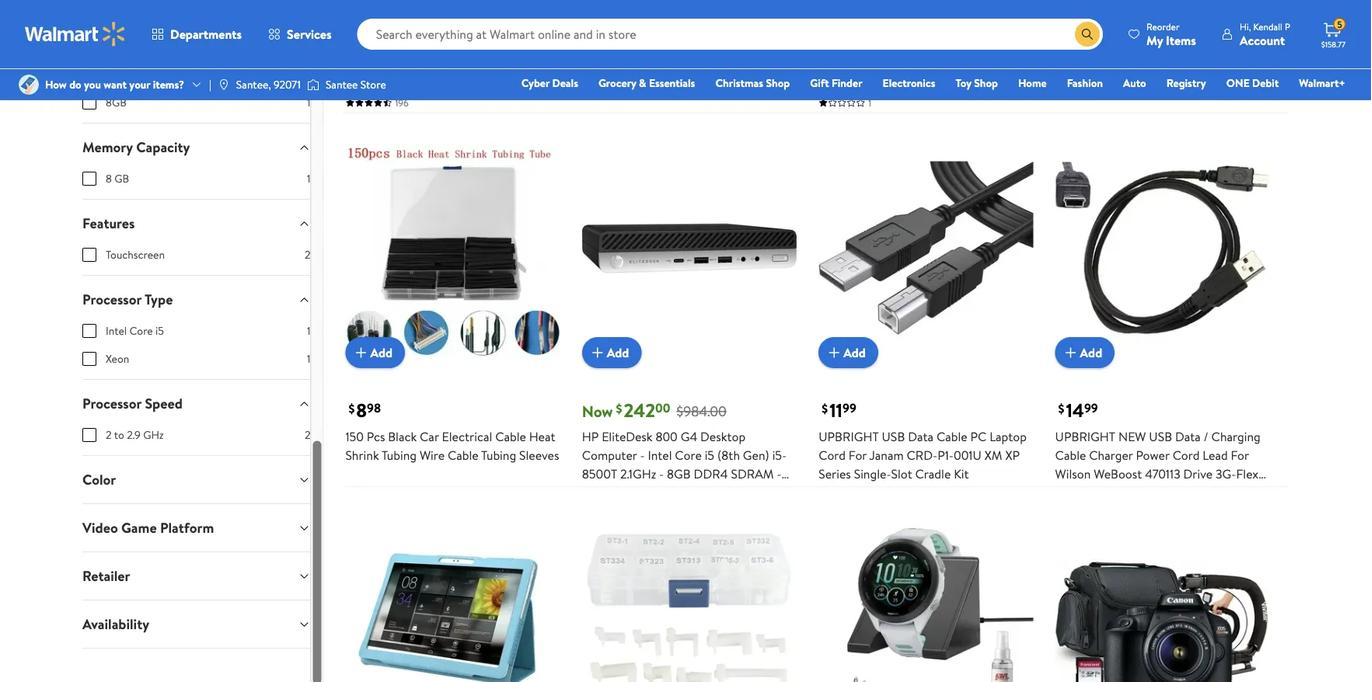 Task type: locate. For each thing, give the bounding box(es) containing it.
i5-
[[773, 447, 787, 464]]

00 inside $ 179 00
[[856, 6, 871, 23]]

shop for christmas shop
[[766, 75, 790, 91]]

your
[[129, 77, 150, 92]]

1 horizontal spatial 99
[[1085, 400, 1099, 417]]

2 shop from the left
[[975, 75, 999, 91]]

00 up band
[[856, 6, 871, 23]]

core down "processor type"
[[130, 324, 153, 339]]

$ for 65
[[1059, 6, 1065, 23]]

1 vertical spatial core
[[675, 447, 702, 464]]

$ for 8
[[349, 400, 355, 417]]

1 vertical spatial processor
[[82, 394, 142, 414]]

composition up "fat,"
[[940, 35, 1009, 52]]

for down "charging"
[[1232, 447, 1250, 464]]

1 horizontal spatial usb
[[1150, 428, 1173, 446]]

0 horizontal spatial cord
[[819, 447, 846, 464]]

$ left 11
[[822, 400, 828, 417]]

0 horizontal spatial composition
[[451, 72, 520, 89]]

2 for from the left
[[1232, 447, 1250, 464]]

1 horizontal spatial cord
[[1173, 447, 1200, 464]]

aura
[[819, 35, 844, 52]]

canon eos rebel t100 with ef-s 18-55mm f/3.5-5.6 iii lens and accessory bundle image
[[1056, 516, 1271, 683]]

toy shop link
[[949, 75, 1006, 91]]

core inside processor type group
[[130, 324, 153, 339]]

99
[[843, 400, 857, 417], [1085, 400, 1099, 417]]

account
[[1240, 31, 1286, 49]]

1 vertical spatial scale
[[406, 53, 434, 70]]

1 vertical spatial pc
[[971, 428, 987, 446]]

0 horizontal spatial 8
[[106, 171, 112, 186]]

processor up intel core i5 on the left of the page
[[82, 290, 142, 310]]

0 horizontal spatial shop
[[766, 75, 790, 91]]

for up single-
[[849, 447, 867, 464]]

add to cart image up 98
[[352, 344, 371, 362]]

 image
[[307, 77, 320, 93], [218, 79, 230, 91]]

add button for 11
[[819, 337, 879, 369]]

1 upbright from the left
[[819, 428, 879, 446]]

99 up charger
[[1085, 400, 1099, 417]]

add up 98
[[371, 344, 393, 361]]

$ for 179
[[822, 6, 828, 23]]

1 horizontal spatial scale
[[507, 35, 536, 52]]

store
[[361, 77, 386, 92]]

weight
[[346, 72, 384, 89]]

composition
[[940, 35, 1009, 52], [451, 72, 520, 89]]

data up crd-
[[909, 428, 934, 446]]

body up 'fitness'
[[910, 35, 937, 52]]

00
[[624, 6, 639, 23], [856, 6, 871, 23], [656, 400, 671, 417]]

scale right fat
[[507, 35, 536, 52]]

1 processor from the top
[[82, 290, 142, 310]]

how do you want your items?
[[45, 77, 184, 92]]

one debit link
[[1220, 75, 1287, 91]]

body inside aura band silver body composition waterproof fitness tracker fat, muscles, hydration level, calories and steps count
[[910, 35, 937, 52]]

black inside 150 pcs black car electrical cable heat shrink tubing wire cable tubing sleeves
[[388, 428, 417, 446]]

tubing down pcs
[[382, 447, 417, 464]]

1 vertical spatial i5
[[705, 447, 715, 464]]

color button
[[70, 457, 323, 504]]

usb inside upbright new usb data / charging cable charger power cord lead for wilson weboost 470113 drive 3g-flex cell phone signal booster kit
[[1150, 428, 1173, 446]]

my
[[1147, 31, 1164, 49]]

3d
[[685, 35, 701, 52], [680, 91, 696, 108]]

2 horizontal spatial body
[[910, 35, 937, 52]]

features tab
[[70, 200, 323, 247]]

cable
[[496, 428, 527, 446], [937, 428, 968, 446], [448, 447, 479, 464], [1056, 447, 1087, 464]]

fashion link
[[1061, 75, 1111, 91]]

0 horizontal spatial body
[[421, 72, 448, 89]]

cord up series
[[819, 447, 846, 464]]

add to cart image up now
[[589, 344, 607, 362]]

availability button
[[70, 601, 323, 649]]

2 processor from the top
[[82, 394, 142, 414]]

0 vertical spatial pc
[[1056, 72, 1072, 89]]

1 add button from the left
[[346, 337, 405, 369]]

1 vertical spatial black
[[388, 428, 417, 446]]

0 horizontal spatial i5
[[156, 324, 164, 339]]

99 inside '$ 11 99'
[[843, 400, 857, 417]]

1 shop from the left
[[766, 75, 790, 91]]

$ inside now $ 242 00 $984.00 hp elitedesk 800 g4 desktop computer - intel core i5 (8th gen) i5- 8500t 2.1ghz - 8gb ddr4 sdram - 256gb ssd - windows 10 pro
[[616, 400, 623, 417]]

1 horizontal spatial 8
[[356, 397, 367, 423]]

196
[[395, 96, 409, 109]]

kit down drive on the bottom right of the page
[[1198, 484, 1213, 502]]

$ 8 98
[[349, 397, 381, 423]]

auto
[[1124, 75, 1147, 91]]

add for $984.00
[[607, 344, 629, 361]]

0 vertical spatial kit
[[954, 466, 970, 483]]

printer
[[704, 35, 742, 52]]

2 cord from the left
[[1173, 447, 1200, 464]]

hd
[[1130, 53, 1149, 70]]

black inside 30 49 $49.99 renpho bluetooth body fat scale smart bmi scale digital wireless weight scale, body composition analyzer with smartphone app 396 lbs, black
[[346, 109, 374, 126]]

add up '$ 14 99' at the right
[[1081, 344, 1103, 361]]

single-
[[855, 466, 892, 483]]

$ left 98
[[349, 400, 355, 417]]

deals
[[553, 75, 579, 91]]

1 horizontal spatial upbright
[[1056, 428, 1116, 446]]

2 99 from the left
[[1085, 400, 1099, 417]]

0 vertical spatial processor
[[82, 290, 142, 310]]

0 horizontal spatial black
[[346, 109, 374, 126]]

new
[[1119, 428, 1147, 446]]

1 data from the left
[[909, 428, 934, 446]]

scale down bluetooth
[[406, 53, 434, 70]]

want
[[104, 77, 127, 92]]

wilson
[[1056, 466, 1091, 483]]

1 horizontal spatial 8gb
[[667, 466, 691, 483]]

1 add to cart image from the left
[[352, 344, 371, 362]]

$ left the "14"
[[1059, 400, 1065, 417]]

4pin/24pin
[[1204, 53, 1264, 70]]

pc left main
[[1056, 72, 1072, 89]]

$ left the 242 in the left bottom of the page
[[616, 400, 623, 417]]

16gb
[[1141, 35, 1169, 52]]

core inside now $ 242 00 $984.00 hp elitedesk 800 g4 desktop computer - intel core i5 (8th gen) i5- 8500t 2.1ghz - 8gb ddr4 sdram - 256gb ssd - windows 10 pro
[[675, 447, 702, 464]]

5
[[1338, 18, 1343, 31]]

walmart image
[[25, 22, 126, 47]]

tubing down 'electrical'
[[482, 447, 517, 464]]

add for 14
[[1081, 344, 1103, 361]]

for
[[849, 447, 867, 464], [1232, 447, 1250, 464]]

2 add button from the left
[[582, 337, 642, 369]]

how
[[45, 77, 67, 92]]

1 vertical spatial intel
[[648, 447, 672, 464]]

add button for $984.00
[[582, 337, 642, 369]]

processor inside tab
[[82, 394, 142, 414]]

0 vertical spatial core
[[130, 324, 153, 339]]

processor inside tab
[[82, 290, 142, 310]]

usb up power
[[1150, 428, 1173, 446]]

0 horizontal spatial usb
[[882, 428, 906, 446]]

availability tab
[[70, 601, 323, 649]]

8gb up windows
[[667, 466, 691, 483]]

1 horizontal spatial for
[[1232, 447, 1250, 464]]

99 inside '$ 14 99'
[[1085, 400, 1099, 417]]

00 inside now $ 242 00 $984.00 hp elitedesk 800 g4 desktop computer - intel core i5 (8th gen) i5- 8500t 2.1ghz - 8gb ddr4 sdram - 256gb ssd - windows 10 pro
[[656, 400, 671, 417]]

cable up p1-
[[937, 428, 968, 446]]

0 vertical spatial scale
[[507, 35, 536, 52]]

add up '$ 11 99'
[[844, 344, 866, 361]]

pc inside upbright usb data cable pc laptop cord for janam crd-p1-001u xm xp series single-slot cradle kit
[[971, 428, 987, 446]]

dual
[[1139, 72, 1164, 89]]

8gb inside now $ 242 00 $984.00 hp elitedesk 800 g4 desktop computer - intel core i5 (8th gen) i5- 8500t 2.1ghz - 8gb ddr4 sdram - 256gb ssd - windows 10 pro
[[667, 466, 691, 483]]

black down analyzer
[[346, 109, 374, 126]]

hard drive head replacement tool, 1 set hdd head replacement tool, high quality hdd hard drive for computer desktop image
[[582, 516, 797, 683]]

1 horizontal spatial add to cart image
[[589, 344, 607, 362]]

0 horizontal spatial 99
[[843, 400, 857, 417]]

crd-
[[907, 447, 938, 464]]

features button
[[70, 200, 323, 247]]

0 vertical spatial intel
[[106, 324, 127, 339]]

usb up janam
[[882, 428, 906, 446]]

gift
[[811, 75, 830, 91]]

1 for from the left
[[849, 447, 867, 464]]

3d right s1
[[685, 35, 701, 52]]

essentials
[[649, 75, 696, 91]]

1 horizontal spatial i5
[[705, 447, 715, 464]]

/
[[1205, 428, 1209, 446]]

ddr4
[[694, 466, 728, 483]]

printer,black
[[699, 91, 768, 108]]

0 horizontal spatial data
[[909, 428, 934, 446]]

$ inside $ 65 29
[[1059, 6, 1065, 23]]

add button up '$ 14 99' at the right
[[1056, 337, 1115, 369]]

None checkbox
[[82, 96, 96, 110], [82, 172, 96, 186], [82, 352, 96, 366], [82, 96, 96, 110], [82, 172, 96, 186], [82, 352, 96, 366]]

0 horizontal spatial pc
[[971, 428, 987, 446]]

2 horizontal spatial 00
[[856, 6, 871, 23]]

sleeves
[[520, 447, 560, 464]]

color tab
[[70, 457, 323, 504]]

0 horizontal spatial scale
[[406, 53, 434, 70]]

0 horizontal spatial intel
[[106, 324, 127, 339]]

add button up now
[[582, 337, 642, 369]]

1 99 from the left
[[843, 400, 857, 417]]

289
[[593, 3, 624, 30]]

debit
[[1253, 75, 1280, 91]]

upbright inside upbright usb data cable pc laptop cord for janam crd-p1-001u xm xp series single-slot cradle kit
[[819, 428, 879, 446]]

$ left 179
[[822, 6, 828, 23]]

0 vertical spatial 8gb
[[106, 95, 127, 110]]

now $ 242 00 $984.00 hp elitedesk 800 g4 desktop computer - intel core i5 (8th gen) i5- 8500t 2.1ghz - 8gb ddr4 sdram - 256gb ssd - windows 10 pro
[[582, 397, 787, 502]]

0 vertical spatial i5
[[156, 324, 164, 339]]

8 up 150
[[356, 397, 367, 423]]

charger
[[1090, 447, 1134, 464]]

body up digital
[[457, 35, 484, 52]]

1 vertical spatial composition
[[451, 72, 520, 89]]

1 vertical spatial 8gb
[[667, 466, 691, 483]]

kit
[[954, 466, 970, 483], [1198, 484, 1213, 502]]

1 horizontal spatial intel
[[648, 447, 672, 464]]

slot
[[892, 466, 913, 483]]

2 usb from the left
[[1150, 428, 1173, 446]]

4 add from the left
[[1081, 344, 1103, 361]]

auto link
[[1117, 75, 1154, 91]]

$ inside '$ 14 99'
[[1059, 400, 1065, 417]]

0 horizontal spatial 00
[[624, 6, 639, 23]]

8gb down want
[[106, 95, 127, 110]]

1 horizontal spatial pc
[[1056, 72, 1072, 89]]

1 horizontal spatial 00
[[656, 400, 671, 417]]

1 horizontal spatial core
[[675, 447, 702, 464]]

reorder my items
[[1147, 20, 1197, 49]]

bmi
[[381, 53, 403, 70]]

0 horizontal spatial core
[[130, 324, 153, 339]]

cord inside upbright usb data cable pc laptop cord for janam crd-p1-001u xm xp series single-slot cradle kit
[[819, 447, 846, 464]]

$ inside $ 179 00
[[822, 6, 828, 23]]

$ left the 65
[[1059, 6, 1065, 23]]

to
[[114, 428, 124, 443]]

8 left gb
[[106, 171, 112, 186]]

00 up ender at the left top
[[624, 6, 639, 23]]

2 add to cart image from the left
[[589, 344, 607, 362]]

i5 inside processor type group
[[156, 324, 164, 339]]

 image
[[19, 75, 39, 95]]

upbright inside upbright new usb data / charging cable charger power cord lead for wilson weboost 470113 drive 3g-flex cell phone signal booster kit
[[1056, 428, 1116, 446]]

cable up wilson
[[1056, 447, 1087, 464]]

christmas shop link
[[709, 75, 797, 91]]

00 up 800
[[656, 400, 671, 417]]

2 upbright from the left
[[1056, 428, 1116, 446]]

 image for santee, 92071
[[218, 79, 230, 91]]

$ inside '$ 11 99'
[[822, 400, 828, 417]]

3 add from the left
[[844, 344, 866, 361]]

00 inside $ 289 00
[[624, 6, 639, 23]]

8gb
[[106, 95, 127, 110], [667, 466, 691, 483]]

2ch
[[1113, 35, 1138, 52]]

1 vertical spatial 3d
[[680, 91, 696, 108]]

$ inside $ 289 00
[[585, 6, 592, 23]]

0 horizontal spatial upbright
[[819, 428, 879, 446]]

with
[[395, 91, 418, 108]]

1 horizontal spatial tubing
[[482, 447, 517, 464]]

150
[[346, 428, 364, 446]]

add to cart image
[[352, 344, 371, 362], [589, 344, 607, 362], [1062, 344, 1081, 362]]

1 horizontal spatial  image
[[307, 77, 320, 93]]

retailer tab
[[70, 553, 323, 601]]

3d down plate
[[680, 91, 696, 108]]

99 down add to cart image
[[843, 400, 857, 417]]

lead
[[1203, 447, 1229, 464]]

1 horizontal spatial composition
[[940, 35, 1009, 52]]

i5 up ddr4
[[705, 447, 715, 464]]

add up the 242 in the left bottom of the page
[[607, 344, 629, 361]]

$ left 289
[[585, 6, 592, 23]]

shop right toy
[[975, 75, 999, 91]]

92071
[[274, 77, 301, 92]]

0 horizontal spatial  image
[[218, 79, 230, 91]]

sata3.0
[[1167, 72, 1211, 89]]

None checkbox
[[82, 248, 96, 262], [82, 324, 96, 338], [82, 429, 96, 443], [82, 248, 96, 262], [82, 324, 96, 338], [82, 429, 96, 443]]

0 vertical spatial composition
[[940, 35, 1009, 52]]

1 tubing from the left
[[382, 447, 417, 464]]

1 usb from the left
[[882, 428, 906, 446]]

65
[[1067, 3, 1087, 30]]

3 add button from the left
[[819, 337, 879, 369]]

3 add to cart image from the left
[[1062, 344, 1081, 362]]

&
[[639, 75, 647, 91]]

data inside upbright new usb data / charging cable charger power cord lead for wilson weboost 470113 drive 3g-flex cell phone signal booster kit
[[1176, 428, 1202, 446]]

i5 down type
[[156, 324, 164, 339]]

0 horizontal spatial kit
[[954, 466, 970, 483]]

-
[[640, 447, 645, 464], [660, 466, 664, 483], [777, 466, 782, 483], [648, 484, 653, 502]]

intel up xeon
[[106, 324, 127, 339]]

1 add from the left
[[371, 344, 393, 361]]

data left /
[[1176, 428, 1202, 446]]

0 vertical spatial black
[[346, 109, 374, 126]]

256gb
[[582, 484, 620, 502]]

4 add button from the left
[[1056, 337, 1115, 369]]

double
[[671, 53, 710, 70]]

2 data from the left
[[1176, 428, 1202, 446]]

 image right '92071'
[[307, 77, 320, 93]]

add button up '$ 11 99'
[[819, 337, 879, 369]]

1 cord from the left
[[819, 447, 846, 464]]

1 horizontal spatial body
[[457, 35, 484, 52]]

2 add from the left
[[607, 344, 629, 361]]

kit down 001u
[[954, 466, 970, 483]]

add to cart image up the "14"
[[1062, 344, 1081, 362]]

composition inside 30 49 $49.99 renpho bluetooth body fat scale smart bmi scale digital wireless weight scale, body composition analyzer with smartphone app 396 lbs, black
[[451, 72, 520, 89]]

cable inside upbright usb data cable pc laptop cord for janam crd-p1-001u xm xp series single-slot cradle kit
[[937, 428, 968, 446]]

1 vertical spatial 8
[[356, 397, 367, 423]]

shop right christmas
[[766, 75, 790, 91]]

0 horizontal spatial add to cart image
[[352, 344, 371, 362]]

pc up 001u
[[971, 428, 987, 446]]

add
[[371, 344, 393, 361], [607, 344, 629, 361], [844, 344, 866, 361], [1081, 344, 1103, 361]]

memory capacity button
[[70, 124, 323, 171]]

0 vertical spatial 8
[[106, 171, 112, 186]]

grocery
[[599, 75, 637, 91]]

0 horizontal spatial for
[[849, 447, 867, 464]]

150 pcs black car electrical cable heat shrink tubing wire cable tubing sleeves
[[346, 428, 560, 464]]

upbright down '$ 11 99'
[[819, 428, 879, 446]]

add button up 98
[[346, 337, 405, 369]]

$ inside $ 8 98
[[349, 400, 355, 417]]

0 horizontal spatial tubing
[[382, 447, 417, 464]]

1 for 8gb
[[307, 95, 311, 110]]

weboost
[[1094, 466, 1143, 483]]

fdm
[[651, 91, 677, 108]]

walmart+ link
[[1293, 75, 1353, 91]]

creality
[[582, 35, 625, 52]]

1 horizontal spatial data
[[1176, 428, 1202, 446]]

0 horizontal spatial 8gb
[[106, 95, 127, 110]]

2
[[305, 247, 311, 263], [106, 428, 112, 443], [305, 428, 311, 443]]

0 vertical spatial 3d
[[685, 35, 701, 52]]

cord up drive on the bottom right of the page
[[1173, 447, 1200, 464]]

core down g4
[[675, 447, 702, 464]]

removable
[[582, 72, 642, 89]]

99 for 11
[[843, 400, 857, 417]]

composition down "wireless"
[[451, 72, 520, 89]]

processor up to at the left of page
[[82, 394, 142, 414]]

1 horizontal spatial shop
[[975, 75, 999, 91]]

 image right |
[[218, 79, 230, 91]]

intel down 800
[[648, 447, 672, 464]]

1 vertical spatial kit
[[1198, 484, 1213, 502]]

usb inside upbright usb data cable pc laptop cord for janam crd-p1-001u xm xp series single-slot cradle kit
[[882, 428, 906, 446]]

1 horizontal spatial black
[[388, 428, 417, 446]]

body
[[457, 35, 484, 52], [910, 35, 937, 52], [421, 72, 448, 89]]

upbright down '$ 14 99' at the right
[[1056, 428, 1116, 446]]

body up the smartphone
[[421, 72, 448, 89]]

1 horizontal spatial kit
[[1198, 484, 1213, 502]]

hp elitedesk 800 g4 desktop computer - intel core i5 (8th gen) i5-8500t 2.1ghz - 8gb ddr4 sdram - 256gb ssd - windows 10 pro image
[[582, 141, 797, 356]]

1 for intel core i5
[[307, 324, 311, 339]]

smartphone
[[421, 91, 487, 108]]

2 horizontal spatial add to cart image
[[1062, 344, 1081, 362]]

zizocwa universal leather stand cover case for 10 10.1 inch android tablet pc image
[[346, 516, 561, 683]]

150 pcs black car electrical cable heat shrink tubing wire cable tubing sleeves image
[[346, 141, 561, 356]]

board
[[1104, 72, 1136, 89]]

black right pcs
[[388, 428, 417, 446]]



Task type: describe. For each thing, give the bounding box(es) containing it.
count
[[852, 91, 883, 108]]

add to cart image
[[825, 344, 844, 362]]

Search search field
[[357, 19, 1104, 50]]

10
[[707, 484, 718, 502]]

gb
[[115, 171, 129, 186]]

add button for 8
[[346, 337, 405, 369]]

screw
[[713, 53, 745, 70]]

99 for 14
[[1085, 400, 1099, 417]]

calories
[[959, 72, 1003, 89]]

xm
[[985, 447, 1003, 464]]

phone
[[1080, 484, 1114, 502]]

|
[[209, 77, 211, 92]]

for inside upbright new usb data / charging cable charger power cord lead for wilson weboost 470113 drive 3g-flex cell phone signal booster kit
[[1232, 447, 1250, 464]]

platform
[[160, 519, 214, 538]]

xewsqmlo
[[1056, 35, 1110, 52]]

cable inside upbright new usb data / charging cable charger power cord lead for wilson weboost 470113 drive 3g-flex cell phone signal booster kit
[[1056, 447, 1087, 464]]

renpho
[[346, 35, 397, 52]]

kit inside upbright usb data cable pc laptop cord for janam crd-p1-001u xm xp series single-slot cradle kit
[[954, 466, 970, 483]]

- down i5- on the right bottom
[[777, 466, 782, 483]]

digital
[[437, 53, 472, 70]]

wire
[[420, 447, 445, 464]]

shop for toy shop
[[975, 75, 999, 91]]

one
[[1227, 75, 1250, 91]]

processor for processor speed
[[82, 394, 142, 414]]

30 49 $49.99 renpho bluetooth body fat scale smart bmi scale digital wireless weight scale, body composition analyzer with smartphone app 396 lbs, black
[[346, 3, 556, 126]]

build
[[645, 72, 672, 89]]

processor type tab
[[70, 276, 323, 324]]

features
[[82, 214, 135, 233]]

band
[[847, 35, 874, 52]]

electrical
[[442, 428, 493, 446]]

high
[[745, 35, 770, 52]]

add for 11
[[844, 344, 866, 361]]

santee store
[[326, 77, 386, 92]]

Walmart Site-Wide search field
[[357, 19, 1104, 50]]

memory capacity tab
[[70, 124, 323, 171]]

xewsqmlo 2ch 16gb lga 1150 motherboard hd interface 4pin/24pin pc main board dual sata3.0
[[1056, 35, 1264, 89]]

2.9
[[127, 428, 141, 443]]

- right 2.1ghz at bottom left
[[660, 466, 664, 483]]

3g-
[[1216, 466, 1237, 483]]

2 for features
[[305, 247, 311, 263]]

2.1ghz
[[621, 466, 657, 483]]

composition inside aura band silver body composition waterproof fitness tracker fat, muscles, hydration level, calories and steps count
[[940, 35, 1009, 52]]

gift finder link
[[804, 75, 870, 91]]

video game platform tab
[[70, 505, 323, 552]]

30
[[356, 3, 378, 30]]

z-
[[634, 53, 646, 70]]

home
[[1019, 75, 1047, 91]]

i5 inside now $ 242 00 $984.00 hp elitedesk 800 g4 desktop computer - intel core i5 (8th gen) i5- 8500t 2.1ghz - 8gb ddr4 sdram - 256gb ssd - windows 10 pro
[[705, 447, 715, 464]]

processor for processor type
[[82, 290, 142, 310]]

flex
[[1237, 466, 1259, 483]]

2 tubing from the left
[[482, 447, 517, 464]]

walmart+
[[1300, 75, 1346, 91]]

computer
[[582, 447, 637, 464]]

$ 289 00
[[585, 3, 639, 30]]

pc inside xewsqmlo 2ch 16gb lga 1150 motherboard hd interface 4pin/24pin pc main board dual sata3.0
[[1056, 72, 1072, 89]]

kit inside upbright new usb data / charging cable charger power cord lead for wilson weboost 470113 drive 3g-flex cell phone signal booster kit
[[1198, 484, 1213, 502]]

search icon image
[[1082, 28, 1094, 40]]

00 for 289
[[624, 6, 639, 23]]

intel inside now $ 242 00 $984.00 hp elitedesk 800 g4 desktop computer - intel core i5 (8th gen) i5- 8500t 2.1ghz - 8gb ddr4 sdram - 256gb ssd - windows 10 pro
[[648, 447, 672, 464]]

2 to 2.9 ghz
[[106, 428, 164, 443]]

video
[[82, 519, 118, 538]]

396
[[515, 91, 535, 108]]

hydration
[[868, 72, 922, 89]]

axis
[[646, 53, 668, 70]]

departments button
[[138, 16, 255, 53]]

garmin forerunner 265s music, white with accessories image
[[819, 516, 1034, 683]]

cord inside upbright new usb data / charging cable charger power cord lead for wilson weboost 470113 drive 3g-flex cell phone signal booster kit
[[1173, 447, 1200, 464]]

cable down 'electrical'
[[448, 447, 479, 464]]

14
[[1067, 397, 1085, 423]]

reorder
[[1147, 20, 1180, 33]]

janam
[[870, 447, 904, 464]]

add to cart image for 8
[[352, 344, 371, 362]]

motherboard
[[1056, 53, 1127, 70]]

cyber
[[522, 75, 550, 91]]

ender
[[628, 35, 659, 52]]

for inside upbright usb data cable pc laptop cord for janam crd-p1-001u xm xp series single-slot cradle kit
[[849, 447, 867, 464]]

intel inside processor type group
[[106, 324, 127, 339]]

add button for 14
[[1056, 337, 1115, 369]]

add for 8
[[371, 344, 393, 361]]

00 for 179
[[856, 6, 871, 23]]

beginners
[[705, 72, 759, 89]]

add to cart image for $984.00
[[589, 344, 607, 362]]

upbright usb data cable pc laptop cord for janam crd-p1-001u xm xp series single-slot cradle kit image
[[819, 141, 1034, 356]]

49
[[378, 6, 392, 23]]

fitness
[[885, 53, 922, 70]]

touchscreen
[[106, 247, 165, 263]]

2 for processor speed
[[305, 428, 311, 443]]

processor speed tab
[[70, 380, 323, 428]]

cyber deals link
[[515, 75, 586, 91]]

retailer
[[82, 567, 130, 587]]

series
[[819, 466, 852, 483]]

items?
[[153, 77, 184, 92]]

cable left heat
[[496, 428, 527, 446]]

$ for 289
[[585, 6, 592, 23]]

8500t
[[582, 466, 618, 483]]

items
[[1167, 31, 1197, 49]]

finder
[[832, 75, 863, 91]]

toy
[[956, 75, 972, 91]]

1 for xeon
[[307, 352, 311, 367]]

level,
[[925, 72, 956, 89]]

lga
[[1172, 35, 1195, 52]]

data inside upbright usb data cable pc laptop cord for janam crd-p1-001u xm xp series single-slot cradle kit
[[909, 428, 934, 446]]

capacity
[[136, 138, 190, 157]]

800
[[656, 428, 678, 446]]

add to cart image for 14
[[1062, 344, 1081, 362]]

processor type group
[[82, 324, 311, 380]]

- up 2.1ghz at bottom left
[[640, 447, 645, 464]]

silver
[[877, 35, 907, 52]]

processor speed button
[[70, 380, 323, 428]]

laptop
[[990, 428, 1027, 446]]

upbright for 14
[[1056, 428, 1116, 446]]

- right ssd
[[648, 484, 653, 502]]

1150
[[1198, 35, 1220, 52]]

drive
[[1184, 466, 1213, 483]]

muscles,
[[819, 72, 865, 89]]

aura band silver body composition waterproof fitness tracker fat, muscles, hydration level, calories and steps count
[[819, 35, 1025, 108]]

upbright new usb data / charging cable charger power cord lead for wilson weboost 470113 drive 3g-flex cell phone signal booster kit image
[[1056, 141, 1271, 356]]

1 for 8 gb
[[307, 171, 311, 186]]

cradle
[[916, 466, 951, 483]]

upbright for 11
[[819, 428, 879, 446]]

retailer button
[[70, 553, 323, 601]]

ssd
[[623, 484, 645, 502]]

hi, kendall p account
[[1240, 20, 1291, 49]]

 image for santee store
[[307, 77, 320, 93]]

$158.77
[[1322, 39, 1347, 49]]

s1
[[672, 35, 682, 52]]

$ for 11
[[822, 400, 828, 417]]

services button
[[255, 16, 345, 53]]

$ for 14
[[1059, 400, 1065, 417]]

wireless
[[475, 53, 520, 70]]

windows
[[656, 484, 704, 502]]

registry
[[1167, 75, 1207, 91]]

tracker
[[925, 53, 964, 70]]

and
[[1006, 72, 1025, 89]]



Task type: vqa. For each thing, say whether or not it's contained in the screenshot.
at to the right
no



